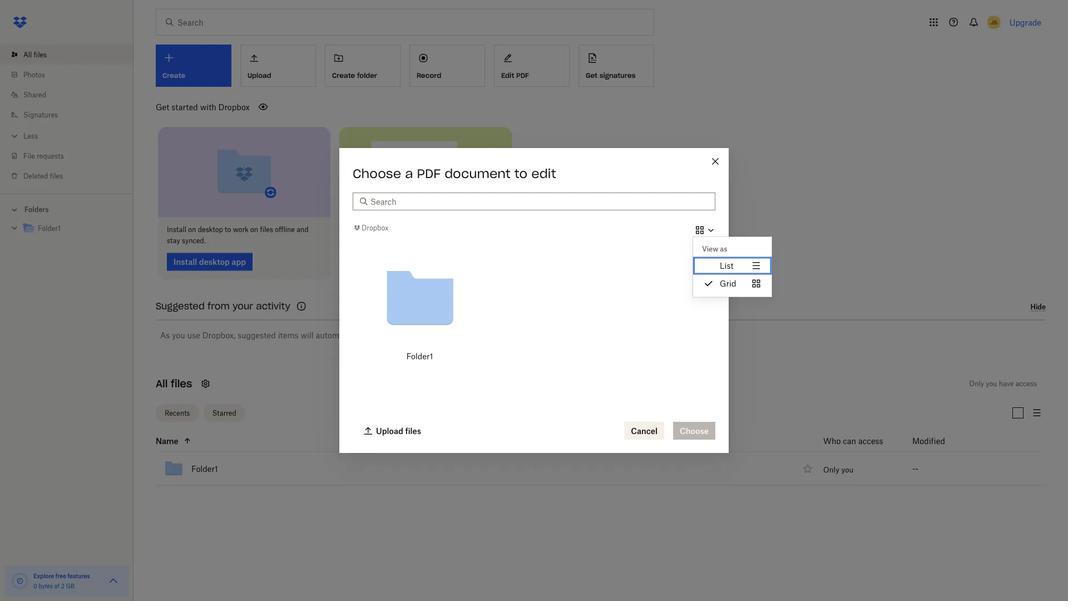 Task type: vqa. For each thing, say whether or not it's contained in the screenshot.
Edit PDF
yes



Task type: describe. For each thing, give the bounding box(es) containing it.
install on desktop to work on files offline and stay synced.
[[167, 225, 309, 245]]

shared link
[[9, 85, 134, 105]]

edit
[[501, 71, 514, 80]]

modified
[[913, 436, 945, 445]]

0 horizontal spatial access
[[859, 436, 884, 445]]

activity
[[256, 301, 291, 312]]

explore
[[33, 572, 54, 579]]

folder1 for 'folder1' button
[[407, 352, 433, 361]]

all files link
[[9, 45, 134, 65]]

gb
[[66, 582, 75, 589]]

file requests link
[[9, 146, 134, 166]]

dropbox image
[[9, 11, 31, 33]]

folder1 for "folder1" link to the left
[[38, 224, 61, 233]]

desktop
[[198, 225, 223, 234]]

deleted files
[[23, 172, 63, 180]]

folders button
[[0, 201, 134, 217]]

name button
[[156, 434, 796, 447]]

anyone
[[400, 225, 422, 234]]

free
[[55, 572, 66, 579]]

you for use
[[172, 331, 185, 340]]

only for only you
[[824, 465, 840, 474]]

deleted
[[23, 172, 48, 180]]

requests
[[37, 152, 64, 160]]

list
[[720, 261, 734, 270]]

files inside share files with anyone and control edit or view access.
[[369, 225, 382, 234]]

modified button
[[913, 434, 974, 447]]

name folder1, modified 11/16/2023 2:30 pm, element
[[131, 452, 1046, 486]]

or
[[475, 225, 482, 234]]

create
[[332, 71, 355, 80]]

create folder button
[[325, 45, 401, 87]]

2
[[61, 582, 65, 589]]

grid radio item
[[693, 275, 772, 292]]

files inside install on desktop to work on files offline and stay synced.
[[260, 225, 273, 234]]

will
[[301, 331, 314, 340]]

synced.
[[182, 237, 206, 245]]

deleted files link
[[9, 166, 134, 186]]

upgrade link
[[1010, 18, 1042, 27]]

2 - from the left
[[916, 464, 919, 473]]

document
[[445, 166, 511, 181]]

create folder
[[332, 71, 377, 80]]

get signatures
[[586, 71, 636, 80]]

files right the 'deleted'
[[50, 172, 63, 180]]

dropbox,
[[202, 331, 236, 340]]

choose
[[353, 166, 401, 181]]

dropbox inside "link"
[[362, 224, 389, 232]]

photos
[[23, 70, 45, 79]]

as you use dropbox, suggested items will automatically show up here.
[[160, 331, 419, 340]]

files inside "link"
[[34, 50, 47, 59]]

with for started
[[200, 102, 216, 112]]

files up recents in the left of the page
[[171, 377, 192, 390]]

list containing all files
[[0, 38, 134, 194]]

get signatures button
[[579, 45, 654, 87]]

here.
[[401, 331, 419, 340]]

--
[[913, 464, 919, 473]]

photos link
[[9, 65, 134, 85]]

as
[[160, 331, 170, 340]]

signatures
[[23, 110, 58, 119]]

Search text field
[[371, 195, 709, 208]]

all files inside all files "link"
[[23, 50, 47, 59]]

pdf inside dialog
[[417, 166, 441, 181]]

dropbox link
[[353, 222, 389, 233]]

0 vertical spatial access
[[1016, 380, 1037, 388]]

only you
[[824, 465, 854, 474]]

you for have
[[986, 380, 998, 388]]

list radio item
[[693, 257, 772, 275]]

folder1 link inside name folder1, modified 11/16/2023 2:30 pm, element
[[191, 462, 218, 475]]

suggested
[[238, 331, 276, 340]]

show
[[368, 331, 387, 340]]

edit inside share files with anyone and control edit or view access.
[[462, 225, 474, 234]]

view
[[702, 245, 719, 253]]

work
[[233, 225, 249, 234]]

bytes
[[39, 582, 53, 589]]

from
[[208, 301, 230, 312]]

name
[[156, 436, 179, 445]]

and inside share files with anyone and control edit or view access.
[[424, 225, 436, 234]]

upgrade
[[1010, 18, 1042, 27]]

less
[[23, 132, 38, 140]]

less image
[[9, 130, 20, 142]]

to inside dialog
[[515, 166, 528, 181]]

edit inside dialog
[[532, 166, 556, 181]]

folder
[[357, 71, 377, 80]]

share
[[348, 225, 367, 234]]

get started with dropbox
[[156, 102, 250, 112]]



Task type: locate. For each thing, give the bounding box(es) containing it.
use
[[187, 331, 200, 340]]

0 horizontal spatial and
[[297, 225, 309, 234]]

offline
[[275, 225, 295, 234]]

0 vertical spatial edit
[[532, 166, 556, 181]]

0 horizontal spatial folder1 link
[[22, 221, 125, 236]]

folder1 inside 'folder1' button
[[407, 352, 433, 361]]

your
[[233, 301, 253, 312]]

1 horizontal spatial to
[[515, 166, 528, 181]]

1 horizontal spatial access
[[1016, 380, 1037, 388]]

1 horizontal spatial all files
[[156, 377, 192, 390]]

1 horizontal spatial pdf
[[516, 71, 529, 80]]

features
[[68, 572, 90, 579]]

1 horizontal spatial folder1
[[191, 464, 218, 473]]

pdf
[[516, 71, 529, 80], [417, 166, 441, 181]]

1 vertical spatial to
[[225, 225, 231, 234]]

1 horizontal spatial edit
[[532, 166, 556, 181]]

with right started
[[200, 102, 216, 112]]

0 vertical spatial folder1 link
[[22, 221, 125, 236]]

1 horizontal spatial only
[[970, 380, 984, 388]]

all files
[[23, 50, 47, 59], [156, 377, 192, 390]]

2 vertical spatial folder1
[[191, 464, 218, 473]]

0 horizontal spatial all
[[23, 50, 32, 59]]

1 vertical spatial dropbox
[[362, 224, 389, 232]]

get inside button
[[586, 71, 598, 80]]

1 vertical spatial edit
[[462, 225, 474, 234]]

access right have
[[1016, 380, 1037, 388]]

0 vertical spatial get
[[586, 71, 598, 80]]

0 horizontal spatial with
[[200, 102, 216, 112]]

only left have
[[970, 380, 984, 388]]

0 horizontal spatial on
[[188, 225, 196, 234]]

share files with anyone and control edit or view access.
[[348, 225, 498, 245]]

files left offline
[[260, 225, 273, 234]]

2 on from the left
[[250, 225, 258, 234]]

2 vertical spatial you
[[842, 465, 854, 474]]

control
[[438, 225, 460, 234]]

suggested
[[156, 301, 205, 312]]

to up search text box
[[515, 166, 528, 181]]

can
[[843, 436, 857, 445]]

with inside share files with anyone and control edit or view access.
[[384, 225, 398, 234]]

1 horizontal spatial folder1 link
[[191, 462, 218, 475]]

edit pdf
[[501, 71, 529, 80]]

and left control
[[424, 225, 436, 234]]

all inside "link"
[[23, 50, 32, 59]]

and right offline
[[297, 225, 309, 234]]

suggested from your activity
[[156, 301, 291, 312]]

0 vertical spatial only
[[970, 380, 984, 388]]

on
[[188, 225, 196, 234], [250, 225, 258, 234]]

you right as
[[172, 331, 185, 340]]

record button
[[410, 45, 485, 87]]

2 and from the left
[[424, 225, 436, 234]]

and
[[297, 225, 309, 234], [424, 225, 436, 234]]

only inside name folder1, modified 11/16/2023 2:30 pm, element
[[824, 465, 840, 474]]

as
[[720, 245, 728, 253]]

file requests
[[23, 152, 64, 160]]

1 on from the left
[[188, 225, 196, 234]]

add to starred image
[[801, 462, 815, 475]]

started
[[171, 102, 198, 112]]

folder1 inside name folder1, modified 11/16/2023 2:30 pm, element
[[191, 464, 218, 473]]

files up the photos
[[34, 50, 47, 59]]

1 horizontal spatial all
[[156, 377, 168, 390]]

on right work
[[250, 225, 258, 234]]

0 vertical spatial to
[[515, 166, 528, 181]]

only
[[970, 380, 984, 388], [824, 465, 840, 474]]

2 horizontal spatial you
[[986, 380, 998, 388]]

1 vertical spatial with
[[384, 225, 398, 234]]

folders
[[24, 205, 49, 214]]

shared
[[23, 90, 46, 99]]

0 vertical spatial with
[[200, 102, 216, 112]]

all files list item
[[0, 45, 134, 65]]

0 horizontal spatial pdf
[[417, 166, 441, 181]]

get left started
[[156, 102, 169, 112]]

choose a pdf document to edit
[[353, 166, 556, 181]]

0 horizontal spatial you
[[172, 331, 185, 340]]

edit up search text box
[[532, 166, 556, 181]]

view
[[484, 225, 498, 234]]

with for files
[[384, 225, 398, 234]]

you down can
[[842, 465, 854, 474]]

edit
[[532, 166, 556, 181], [462, 225, 474, 234]]

1 horizontal spatial you
[[842, 465, 854, 474]]

you left have
[[986, 380, 998, 388]]

0 horizontal spatial only
[[824, 465, 840, 474]]

0 vertical spatial you
[[172, 331, 185, 340]]

explore free features 0 bytes of 2 gb
[[33, 572, 90, 589]]

all up the photos
[[23, 50, 32, 59]]

1 vertical spatial access
[[859, 436, 884, 445]]

have
[[999, 380, 1014, 388]]

get for get started with dropbox
[[156, 102, 169, 112]]

to
[[515, 166, 528, 181], [225, 225, 231, 234]]

automatically
[[316, 331, 366, 340]]

who
[[824, 436, 841, 445]]

only for only you have access
[[970, 380, 984, 388]]

0 horizontal spatial folder1
[[38, 224, 61, 233]]

access right can
[[859, 436, 884, 445]]

to left work
[[225, 225, 231, 234]]

1 horizontal spatial on
[[250, 225, 258, 234]]

1 horizontal spatial get
[[586, 71, 598, 80]]

starred button
[[203, 404, 245, 422]]

who can access
[[824, 436, 884, 445]]

with
[[200, 102, 216, 112], [384, 225, 398, 234]]

pdf right a
[[417, 166, 441, 181]]

list
[[0, 38, 134, 194]]

0 vertical spatial pdf
[[516, 71, 529, 80]]

1 vertical spatial all files
[[156, 377, 192, 390]]

file
[[23, 152, 35, 160]]

get
[[586, 71, 598, 80], [156, 102, 169, 112]]

a
[[405, 166, 413, 181]]

signatures
[[600, 71, 636, 80]]

1 vertical spatial get
[[156, 102, 169, 112]]

1 vertical spatial all
[[156, 377, 168, 390]]

only you button
[[824, 465, 854, 474]]

signatures link
[[9, 105, 134, 125]]

folder1 button
[[373, 251, 467, 367]]

0 horizontal spatial dropbox
[[218, 102, 250, 112]]

edit pdf button
[[494, 45, 570, 87]]

0 vertical spatial all
[[23, 50, 32, 59]]

1 horizontal spatial dropbox
[[362, 224, 389, 232]]

1 and from the left
[[297, 225, 309, 234]]

1 vertical spatial pdf
[[417, 166, 441, 181]]

view as
[[702, 245, 728, 253]]

recents
[[165, 409, 190, 417]]

0 horizontal spatial to
[[225, 225, 231, 234]]

all
[[23, 50, 32, 59], [156, 377, 168, 390]]

up
[[389, 331, 399, 340]]

install
[[167, 225, 186, 234]]

table
[[131, 430, 1046, 486]]

with left anyone at the left of page
[[384, 225, 398, 234]]

dropbox
[[218, 102, 250, 112], [362, 224, 389, 232]]

quota usage element
[[11, 572, 29, 590]]

pdf inside button
[[516, 71, 529, 80]]

to inside install on desktop to work on files offline and stay synced.
[[225, 225, 231, 234]]

all up recents in the left of the page
[[156, 377, 168, 390]]

get for get signatures
[[586, 71, 598, 80]]

pdf right edit
[[516, 71, 529, 80]]

table containing name
[[131, 430, 1046, 486]]

0 horizontal spatial all files
[[23, 50, 47, 59]]

starred
[[212, 409, 236, 417]]

choose a pdf document to edit dialog
[[339, 148, 772, 453]]

edit left or
[[462, 225, 474, 234]]

dropbox right started
[[218, 102, 250, 112]]

all files up the photos
[[23, 50, 47, 59]]

access.
[[348, 237, 371, 245]]

all files up recents button
[[156, 377, 192, 390]]

1 horizontal spatial and
[[424, 225, 436, 234]]

0
[[33, 582, 37, 589]]

folder1 link
[[22, 221, 125, 236], [191, 462, 218, 475]]

1 vertical spatial folder1
[[407, 352, 433, 361]]

you inside name folder1, modified 11/16/2023 2:30 pm, element
[[842, 465, 854, 474]]

files right share
[[369, 225, 382, 234]]

items
[[278, 331, 299, 340]]

and inside install on desktop to work on files offline and stay synced.
[[297, 225, 309, 234]]

1 vertical spatial only
[[824, 465, 840, 474]]

get left 'signatures'
[[586, 71, 598, 80]]

recents button
[[156, 404, 199, 422]]

0 horizontal spatial edit
[[462, 225, 474, 234]]

stay
[[167, 237, 180, 245]]

only right add to starred icon
[[824, 465, 840, 474]]

folder1
[[38, 224, 61, 233], [407, 352, 433, 361], [191, 464, 218, 473]]

record
[[417, 71, 441, 80]]

1 vertical spatial folder1 link
[[191, 462, 218, 475]]

0 vertical spatial all files
[[23, 50, 47, 59]]

1 - from the left
[[913, 464, 916, 473]]

dropbox up access.
[[362, 224, 389, 232]]

grid
[[720, 279, 737, 288]]

0 horizontal spatial get
[[156, 102, 169, 112]]

of
[[54, 582, 60, 589]]

1 horizontal spatial with
[[384, 225, 398, 234]]

-
[[913, 464, 916, 473], [916, 464, 919, 473]]

on up synced.
[[188, 225, 196, 234]]

0 vertical spatial folder1
[[38, 224, 61, 233]]

1 vertical spatial you
[[986, 380, 998, 388]]

only you have access
[[970, 380, 1037, 388]]

0 vertical spatial dropbox
[[218, 102, 250, 112]]

2 horizontal spatial folder1
[[407, 352, 433, 361]]



